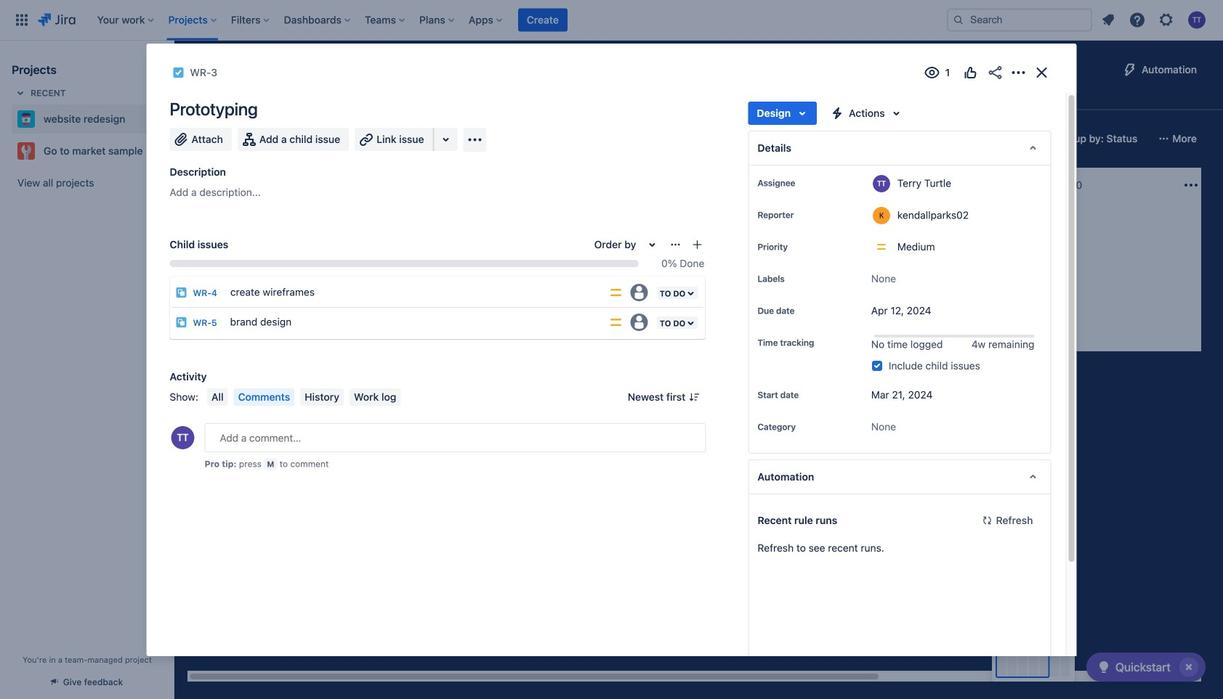 Task type: vqa. For each thing, say whether or not it's contained in the screenshot.
started
no



Task type: locate. For each thing, give the bounding box(es) containing it.
2 priority: medium image from the top
[[609, 315, 623, 330]]

priority: medium image
[[609, 286, 623, 300], [609, 315, 623, 330]]

due date: 20 march 2024 image
[[618, 266, 629, 278], [618, 266, 629, 278]]

more information about this user image for reporter pin to top. only you can see pinned fields. 'icon'
[[873, 207, 890, 225]]

1 horizontal spatial task image
[[410, 247, 422, 259]]

1 vertical spatial more information about this user image
[[873, 207, 890, 225]]

check image
[[1095, 659, 1113, 677]]

1 priority: medium image from the top
[[609, 286, 623, 300]]

high image
[[362, 247, 374, 259]]

create child image
[[691, 239, 703, 251]]

dialog
[[146, 44, 1077, 700]]

add people image
[[374, 130, 391, 148]]

0 vertical spatial more information about this user image
[[873, 175, 890, 193]]

assignee pin to top. only you can see pinned fields. image
[[798, 177, 810, 189]]

automation image
[[1122, 61, 1139, 78]]

copy link to issue image
[[214, 66, 226, 78]]

show subtasks image
[[856, 291, 873, 308]]

banner
[[0, 0, 1223, 41]]

2 horizontal spatial task image
[[615, 285, 627, 297]]

issue type: sub-task image
[[176, 287, 187, 299]]

labels pin to top. only you can see pinned fields. image
[[788, 273, 799, 285]]

Search board text field
[[193, 129, 304, 149]]

more information about this user image
[[873, 175, 890, 193], [873, 207, 890, 225]]

0 vertical spatial priority: medium image
[[609, 286, 623, 300]]

search image
[[953, 14, 965, 26]]

reporter pin to top. only you can see pinned fields. image
[[797, 209, 809, 221]]

tab list
[[183, 84, 971, 110]]

jira image
[[38, 11, 75, 29], [38, 11, 75, 29]]

medium image
[[772, 285, 784, 297]]

2 more information about this user image from the top
[[873, 207, 890, 225]]

dismiss quickstart image
[[1177, 656, 1201, 680]]

task image
[[205, 247, 217, 259], [410, 247, 422, 259], [615, 285, 627, 297]]

1 more information about this user image from the top
[[873, 175, 890, 193]]

menu bar
[[204, 389, 404, 406]]

1 vertical spatial priority: medium image
[[609, 315, 623, 330]]

0 horizontal spatial task image
[[205, 247, 217, 259]]

terry turtle image
[[973, 265, 990, 282]]

primary element
[[9, 0, 935, 40]]



Task type: describe. For each thing, give the bounding box(es) containing it.
collapse recent projects image
[[12, 84, 29, 102]]

priority: medium image for issue type: sub-task image
[[609, 315, 623, 330]]

issue actions image
[[670, 239, 681, 251]]

automation element
[[748, 460, 1051, 495]]

task image for high icon
[[205, 247, 217, 259]]

issue type: sub-task image
[[176, 317, 187, 329]]

priority: medium image for issue type: sub-task icon
[[609, 286, 623, 300]]

close image
[[1033, 64, 1051, 81]]

Search field
[[947, 8, 1092, 32]]

details element
[[748, 131, 1051, 166]]

due date pin to top. only you can see pinned fields. image
[[798, 305, 809, 317]]

Add a comment… field
[[205, 424, 706, 453]]

add app image
[[466, 131, 484, 149]]

link web pages and more image
[[437, 131, 455, 148]]

actions image
[[1010, 64, 1027, 81]]

medium image
[[567, 247, 579, 259]]

task image
[[173, 67, 184, 78]]

task image for medium image at the left of the page
[[410, 247, 422, 259]]

task image for medium icon at the top right of page
[[615, 285, 627, 297]]

vote options: no one has voted for this issue yet. image
[[962, 64, 979, 81]]

more information about this user image for the assignee pin to top. only you can see pinned fields. image
[[873, 175, 890, 193]]



